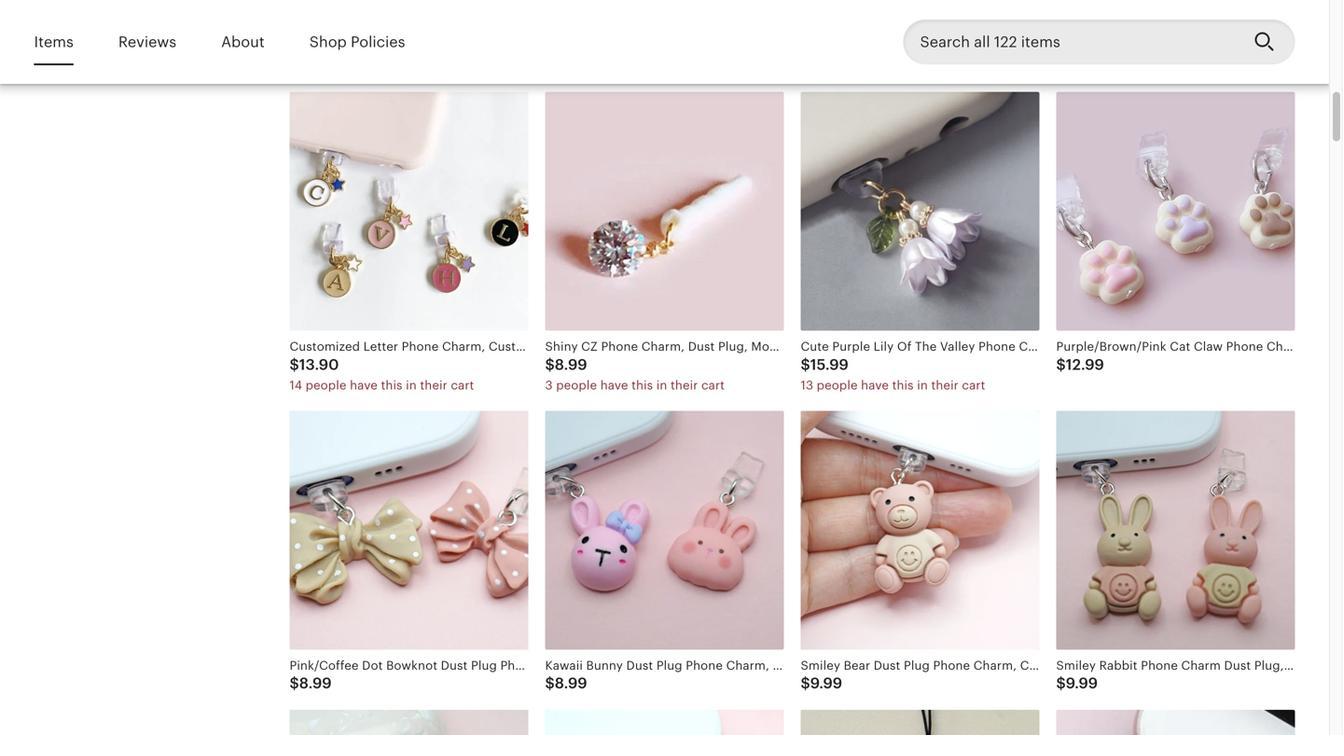 Task type: locate. For each thing, give the bounding box(es) containing it.
their
[[932, 59, 959, 73], [1222, 59, 1249, 73], [420, 378, 448, 392], [671, 378, 698, 392], [932, 378, 959, 392]]

items link
[[34, 20, 74, 64]]

$
[[1057, 37, 1066, 54], [290, 356, 299, 373], [545, 356, 555, 373], [801, 356, 811, 373], [1057, 356, 1066, 373], [290, 675, 299, 692], [545, 675, 555, 692], [801, 675, 811, 692], [1057, 675, 1066, 692]]

2 $ 8.99 from the left
[[545, 675, 588, 692]]

1 9.99 from the left
[[811, 675, 843, 692]]

kawaii bunny dust plug phone charm, cute pink rabbit mobile earphone rubber jack dust plug, iphone/switch/kindle charm, cute pink gift image
[[545, 411, 784, 650]]

1 horizontal spatial 15.99
[[811, 356, 849, 373]]

$ 8.99 for the kawaii bunny dust plug phone charm, cute pink rabbit mobile earphone rubber jack dust plug, iphone/switch/kindle charm, cute pink gift image
[[545, 675, 588, 692]]

1 horizontal spatial $ 9.99
[[1057, 675, 1098, 692]]

people inside $ 8.99 3 people have this in their cart
[[556, 378, 597, 392]]

this for 8.99
[[632, 378, 653, 392]]

13
[[801, 378, 814, 392]]

0 vertical spatial 15.99
[[299, 37, 338, 54]]

Search all 122 items text field
[[904, 20, 1240, 64]]

over
[[1057, 59, 1085, 73]]

people for 13.90
[[306, 378, 347, 392]]

cart for 13.90
[[451, 378, 474, 392]]

cute bear dust plug phone charm, kawaii pink/brown bear charm, mobile earphone rubber jack dust plug, iphone/switch/kindle charm, cute gift image
[[545, 710, 784, 735]]

cute duck phone charm, kawaii yellow/purple/blue/white/pink duck dust plug, earphone rubber jack dust plug, airpods/kindle/switch charm image
[[801, 710, 1040, 735]]

policies
[[351, 33, 405, 50]]

star clear cz phone dust plug, cute star phone charm, kawaii gold dust plug, mobile earphone rubber jack dust plug, iphone/android/type c image
[[1057, 710, 1296, 735]]

this inside '$ 15.99 13 people have this in their cart'
[[893, 378, 914, 392]]

people
[[817, 59, 858, 73], [1107, 59, 1148, 73], [306, 378, 347, 392], [556, 378, 597, 392], [817, 378, 858, 392]]

cart for 8.99
[[702, 378, 725, 392]]

0 horizontal spatial 15.99
[[299, 37, 338, 54]]

8.99 for the kawaii bunny dust plug phone charm, cute pink rabbit mobile earphone rubber jack dust plug, iphone/switch/kindle charm, cute pink gift image
[[555, 675, 588, 692]]

0 horizontal spatial 14
[[290, 378, 302, 392]]

people inside $ 13.90 14 people have this in their cart
[[306, 378, 347, 392]]

$ 9.99
[[801, 675, 843, 692], [1057, 675, 1098, 692]]

in inside $ over 20 people have this in their cart
[[1208, 59, 1219, 73]]

1 horizontal spatial $ 8.99
[[545, 675, 588, 692]]

reviews
[[118, 33, 176, 50]]

$ 13.90 14 people have this in their cart
[[290, 356, 474, 392]]

their inside 14 people have this in their cart link
[[932, 59, 959, 73]]

this for over
[[1183, 59, 1205, 73]]

in inside $ 13.90 14 people have this in their cart
[[406, 378, 417, 392]]

their inside $ 8.99 3 people have this in their cart
[[671, 378, 698, 392]]

their inside '$ 15.99 13 people have this in their cart'
[[932, 378, 959, 392]]

in
[[917, 59, 928, 73], [1208, 59, 1219, 73], [406, 378, 417, 392], [657, 378, 668, 392], [917, 378, 928, 392]]

2 $ 9.99 from the left
[[1057, 675, 1098, 692]]

cart inside '$ 15.99 13 people have this in their cart'
[[962, 378, 986, 392]]

0 horizontal spatial $ 8.99
[[290, 675, 332, 692]]

cart for over
[[1253, 59, 1276, 73]]

report this shop to etsy
[[34, 24, 182, 39]]

1 horizontal spatial 14
[[801, 59, 814, 73]]

their inside $ over 20 people have this in their cart
[[1222, 59, 1249, 73]]

people inside $ over 20 people have this in their cart
[[1107, 59, 1148, 73]]

to
[[140, 24, 153, 39]]

this for 15.99
[[893, 378, 914, 392]]

in inside $ 8.99 3 people have this in their cart
[[657, 378, 668, 392]]

pink/coffee dot bowknot dust plug phone charm, cute bow phone plug, earphone rubber jack dust plug, iphone/switch/kindle charm, cute gift image
[[290, 411, 529, 650]]

their inside $ 13.90 14 people have this in their cart
[[420, 378, 448, 392]]

smiley bear dust plug phone charm, cute pink/brown bear mobile earphone rubber jack dust plug, iphone/switch/kindle charm, cute bear gift image
[[801, 411, 1040, 650]]

have inside $ over 20 people have this in their cart
[[1152, 59, 1180, 73]]

this inside $ over 20 people have this in their cart
[[1183, 59, 1205, 73]]

15.99 left policies
[[299, 37, 338, 54]]

12.99
[[1066, 356, 1105, 373]]

15.99 up "13"
[[811, 356, 849, 373]]

cart
[[962, 59, 986, 73], [1253, 59, 1276, 73], [451, 378, 474, 392], [702, 378, 725, 392], [962, 378, 986, 392]]

20
[[1089, 59, 1104, 73]]

have
[[861, 59, 889, 73], [1152, 59, 1180, 73], [350, 378, 378, 392], [601, 378, 629, 392], [861, 378, 889, 392]]

in inside '$ 15.99 13 people have this in their cart'
[[917, 378, 928, 392]]

1 vertical spatial 15.99
[[811, 356, 849, 373]]

this
[[80, 24, 102, 39], [893, 59, 914, 73], [1183, 59, 1205, 73], [381, 378, 403, 392], [632, 378, 653, 392], [893, 378, 914, 392]]

0 horizontal spatial $ 9.99
[[801, 675, 843, 692]]

15.99 inside the 15.99 link
[[299, 37, 338, 54]]

have inside $ 8.99 3 people have this in their cart
[[601, 378, 629, 392]]

kawaii bear dust plug phone charm, cute pink/brown bear charm, iphone/switch/kindle charm, mobile earphone rubber jack dust plug, cute gift image
[[290, 710, 529, 735]]

14 people have this in their cart link
[[801, 0, 1040, 75]]

14
[[801, 59, 814, 73], [290, 378, 302, 392]]

cart inside $ 13.90 14 people have this in their cart
[[451, 378, 474, 392]]

1 vertical spatial 14
[[290, 378, 302, 392]]

3
[[545, 378, 553, 392]]

cart inside $ 8.99 3 people have this in their cart
[[702, 378, 725, 392]]

cart inside $ over 20 people have this in their cart
[[1253, 59, 1276, 73]]

9.99
[[811, 675, 843, 692], [1066, 675, 1098, 692]]

cart inside 14 people have this in their cart link
[[962, 59, 986, 73]]

$ 9.99 for the smiley bear dust plug phone charm, cute pink/brown bear mobile earphone rubber jack dust plug, iphone/switch/kindle charm, cute bear gift image
[[801, 675, 843, 692]]

1 horizontal spatial 9.99
[[1066, 675, 1098, 692]]

this inside $ 8.99 3 people have this in their cart
[[632, 378, 653, 392]]

their for 15.99
[[932, 378, 959, 392]]

2 9.99 from the left
[[1066, 675, 1098, 692]]

people inside '$ 15.99 13 people have this in their cart'
[[817, 378, 858, 392]]

have inside '$ 15.99 13 people have this in their cart'
[[861, 378, 889, 392]]

people for over
[[1107, 59, 1148, 73]]

this inside $ 13.90 14 people have this in their cart
[[381, 378, 403, 392]]

8.99
[[555, 356, 588, 373], [299, 675, 332, 692], [555, 675, 588, 692]]

in for 13.90
[[406, 378, 417, 392]]

15.99
[[299, 37, 338, 54], [811, 356, 849, 373]]

1 $ 9.99 from the left
[[801, 675, 843, 692]]

1 $ 8.99 from the left
[[290, 675, 332, 692]]

shop
[[106, 24, 137, 39]]

people for 8.99
[[556, 378, 597, 392]]

$ 8.99
[[290, 675, 332, 692], [545, 675, 588, 692]]

0 horizontal spatial 9.99
[[811, 675, 843, 692]]

have inside $ 13.90 14 people have this in their cart
[[350, 378, 378, 392]]

this inside 14 people have this in their cart link
[[893, 59, 914, 73]]



Task type: vqa. For each thing, say whether or not it's contained in the screenshot.
the topmost 14
yes



Task type: describe. For each thing, give the bounding box(es) containing it.
items
[[34, 33, 74, 50]]

report this shop to etsy link
[[34, 24, 182, 39]]

$ 15.99 13 people have this in their cart
[[801, 356, 986, 392]]

0 vertical spatial 14
[[801, 59, 814, 73]]

in for 15.99
[[917, 378, 928, 392]]

15.99 inside '$ 15.99 13 people have this in their cart'
[[811, 356, 849, 373]]

about
[[221, 33, 265, 50]]

their for over
[[1222, 59, 1249, 73]]

$ 12.99
[[1057, 356, 1105, 373]]

cart for 15.99
[[962, 378, 986, 392]]

$ inside $ over 20 people have this in their cart
[[1057, 37, 1066, 54]]

8.99 for pink/coffee dot bowknot dust plug phone charm, cute bow phone plug, earphone rubber jack dust plug, iphone/switch/kindle charm, cute gift image
[[299, 675, 332, 692]]

shiny cz phone charm, dust plug, mobile earphone rubber jack dust plug, iphone/android/type c bling bling phone charm image
[[545, 92, 784, 331]]

in for over
[[1208, 59, 1219, 73]]

$ 8.99 for pink/coffee dot bowknot dust plug phone charm, cute bow phone plug, earphone rubber jack dust plug, iphone/switch/kindle charm, cute gift image
[[290, 675, 332, 692]]

15.99 link
[[290, 0, 529, 75]]

in for 8.99
[[657, 378, 668, 392]]

shop
[[310, 33, 347, 50]]

14 inside $ 13.90 14 people have this in their cart
[[290, 378, 302, 392]]

people for 15.99
[[817, 378, 858, 392]]

14 people have this in their cart
[[801, 59, 986, 73]]

customized letter phone charm, custom initial phone charm, dust plug gift, mobile earphone rubber jack dust plug, iphone/kindle/switch charm image
[[290, 92, 529, 331]]

cute purple lily of the valley phone charm, flower and green leaf dust plug, mobile earphone rubber jack dust plug, iphone/android/type c image
[[801, 92, 1040, 331]]

their for 13.90
[[420, 378, 448, 392]]

smiley rabbit phone charm dust plug, cute pink/brown bunny phone charm, mobile earphone rubber jack dust plug, iphone/switch/kindle charm image
[[1057, 411, 1296, 650]]

report
[[34, 24, 76, 39]]

have for 8.99
[[601, 378, 629, 392]]

$ inside $ 8.99 3 people have this in their cart
[[545, 356, 555, 373]]

have for 15.99
[[861, 378, 889, 392]]

reviews link
[[118, 20, 176, 64]]

$ inside $ 13.90 14 people have this in their cart
[[290, 356, 299, 373]]

$ 9.99 for the smiley rabbit phone charm dust plug, cute pink/brown bunny phone charm, mobile earphone rubber jack dust plug, iphone/switch/kindle charm image
[[1057, 675, 1098, 692]]

shop policies link
[[310, 20, 405, 64]]

about link
[[221, 20, 265, 64]]

13.90
[[299, 356, 339, 373]]

$ 8.99 3 people have this in their cart
[[545, 356, 725, 392]]

people inside 14 people have this in their cart link
[[817, 59, 858, 73]]

$ inside '$ 15.99 13 people have this in their cart'
[[801, 356, 811, 373]]

their for 8.99
[[671, 378, 698, 392]]

have for over
[[1152, 59, 1180, 73]]

purple/brown/pink cat claw phone charm, kawaii pink dog claw dust plug, cute mobile earphone rubber jack dust plug, iphone/android/type c image
[[1057, 92, 1296, 331]]

$ over 20 people have this in their cart
[[1057, 37, 1276, 73]]

shop policies
[[310, 33, 405, 50]]

9.99 for the smiley bear dust plug phone charm, cute pink/brown bear mobile earphone rubber jack dust plug, iphone/switch/kindle charm, cute bear gift image
[[811, 675, 843, 692]]

9.99 for the smiley rabbit phone charm dust plug, cute pink/brown bunny phone charm, mobile earphone rubber jack dust plug, iphone/switch/kindle charm image
[[1066, 675, 1098, 692]]

this for 13.90
[[381, 378, 403, 392]]

etsy
[[156, 24, 182, 39]]

8.99 inside $ 8.99 3 people have this in their cart
[[555, 356, 588, 373]]

have for 13.90
[[350, 378, 378, 392]]



